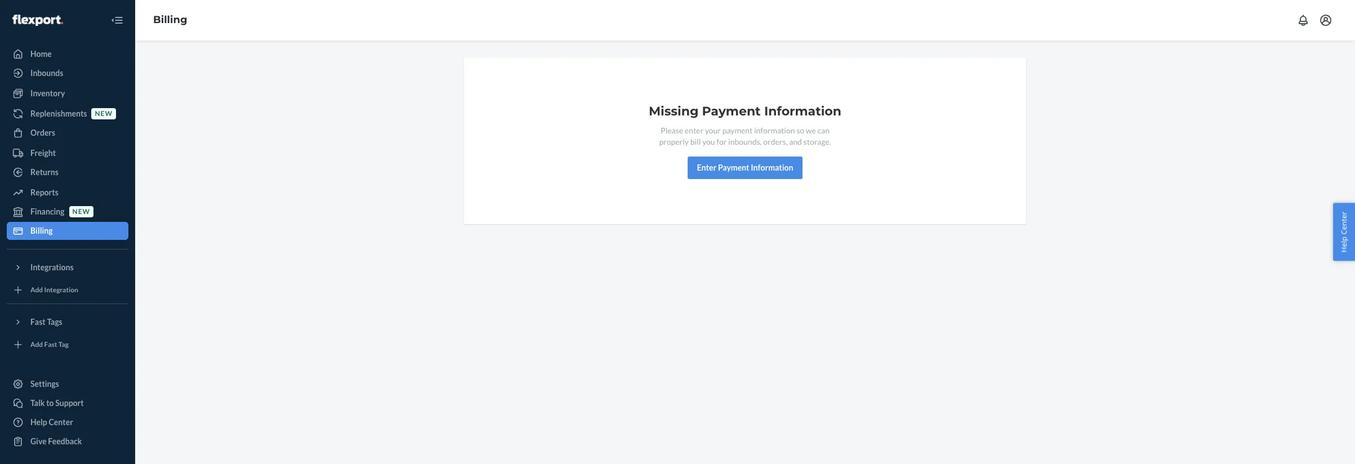 Task type: describe. For each thing, give the bounding box(es) containing it.
freight
[[30, 148, 56, 158]]

inventory link
[[7, 85, 128, 103]]

tags
[[47, 317, 62, 327]]

orders link
[[7, 124, 128, 142]]

inbounds
[[30, 68, 63, 78]]

for
[[717, 137, 727, 146]]

add fast tag
[[30, 341, 69, 349]]

inbounds link
[[7, 64, 128, 82]]

center inside button
[[1339, 212, 1350, 235]]

enter payment information button
[[688, 157, 803, 179]]

returns
[[30, 167, 58, 177]]

add for add fast tag
[[30, 341, 43, 349]]

tag
[[58, 341, 69, 349]]

orders
[[30, 128, 55, 137]]

help center button
[[1334, 203, 1355, 261]]

1 vertical spatial fast
[[44, 341, 57, 349]]

add for add integration
[[30, 286, 43, 294]]

new for replenishments
[[95, 110, 113, 118]]

missing payment information
[[649, 104, 842, 119]]

information
[[754, 126, 795, 135]]

talk to support
[[30, 398, 84, 408]]

properly
[[659, 137, 689, 146]]

give feedback
[[30, 437, 82, 446]]

open account menu image
[[1319, 14, 1333, 27]]

payment for enter
[[718, 163, 750, 172]]

help center inside button
[[1339, 212, 1350, 253]]

your
[[705, 126, 721, 135]]

orders,
[[763, 137, 788, 146]]

enter
[[685, 126, 704, 135]]

financing
[[30, 207, 65, 216]]

give feedback button
[[7, 433, 128, 451]]

support
[[55, 398, 84, 408]]

0 horizontal spatial help center
[[30, 417, 73, 427]]

1 horizontal spatial billing
[[153, 14, 187, 26]]

fast tags button
[[7, 313, 128, 331]]

please
[[661, 126, 683, 135]]

add integration
[[30, 286, 78, 294]]

please enter your payment information so we can properly bill you for inbounds, orders, and storage.
[[659, 126, 831, 146]]

settings
[[30, 379, 59, 389]]

enter payment information
[[697, 163, 793, 172]]

reports link
[[7, 184, 128, 202]]

feedback
[[48, 437, 82, 446]]

help center link
[[7, 414, 128, 432]]

freight link
[[7, 144, 128, 162]]

to
[[46, 398, 54, 408]]

integrations button
[[7, 259, 128, 277]]



Task type: locate. For each thing, give the bounding box(es) containing it.
1 vertical spatial payment
[[718, 163, 750, 172]]

add fast tag link
[[7, 336, 128, 354]]

0 vertical spatial billing
[[153, 14, 187, 26]]

payment
[[723, 126, 753, 135]]

close navigation image
[[110, 14, 124, 27]]

open notifications image
[[1297, 14, 1310, 27]]

help inside button
[[1339, 237, 1350, 253]]

0 horizontal spatial new
[[72, 208, 90, 216]]

0 vertical spatial add
[[30, 286, 43, 294]]

1 horizontal spatial help center
[[1339, 212, 1350, 253]]

information down orders, on the top right of the page
[[751, 163, 793, 172]]

storage.
[[804, 137, 831, 146]]

0 vertical spatial billing link
[[153, 14, 187, 26]]

inbounds,
[[728, 137, 762, 146]]

home
[[30, 49, 52, 59]]

0 vertical spatial information
[[764, 104, 842, 119]]

payment inside button
[[718, 163, 750, 172]]

fast inside dropdown button
[[30, 317, 45, 327]]

can
[[818, 126, 830, 135]]

information up so
[[764, 104, 842, 119]]

information inside the enter payment information button
[[751, 163, 793, 172]]

bill
[[691, 137, 701, 146]]

integration
[[44, 286, 78, 294]]

talk to support button
[[7, 394, 128, 412]]

1 vertical spatial new
[[72, 208, 90, 216]]

payment
[[702, 104, 761, 119], [718, 163, 750, 172]]

0 horizontal spatial center
[[49, 417, 73, 427]]

you
[[703, 137, 715, 146]]

billing link
[[153, 14, 187, 26], [7, 222, 128, 240]]

1 vertical spatial help center
[[30, 417, 73, 427]]

missing
[[649, 104, 699, 119]]

add down fast tags
[[30, 341, 43, 349]]

billing link down financing
[[7, 222, 128, 240]]

fast left tag
[[44, 341, 57, 349]]

help center
[[1339, 212, 1350, 253], [30, 417, 73, 427]]

1 horizontal spatial center
[[1339, 212, 1350, 235]]

returns link
[[7, 163, 128, 181]]

reports
[[30, 188, 58, 197]]

new down reports link
[[72, 208, 90, 216]]

settings link
[[7, 375, 128, 393]]

fast
[[30, 317, 45, 327], [44, 341, 57, 349]]

so
[[797, 126, 805, 135]]

enter
[[697, 163, 717, 172]]

replenishments
[[30, 109, 87, 118]]

information for missing payment information
[[764, 104, 842, 119]]

0 horizontal spatial help
[[30, 417, 47, 427]]

give
[[30, 437, 47, 446]]

add left integration at bottom left
[[30, 286, 43, 294]]

add integration link
[[7, 281, 128, 299]]

billing down financing
[[30, 226, 53, 235]]

1 vertical spatial billing link
[[7, 222, 128, 240]]

0 vertical spatial fast
[[30, 317, 45, 327]]

2 add from the top
[[30, 341, 43, 349]]

0 vertical spatial help
[[1339, 237, 1350, 253]]

1 horizontal spatial help
[[1339, 237, 1350, 253]]

payment right enter
[[718, 163, 750, 172]]

add
[[30, 286, 43, 294], [30, 341, 43, 349]]

1 add from the top
[[30, 286, 43, 294]]

new
[[95, 110, 113, 118], [72, 208, 90, 216]]

1 horizontal spatial new
[[95, 110, 113, 118]]

1 horizontal spatial billing link
[[153, 14, 187, 26]]

we
[[806, 126, 816, 135]]

1 vertical spatial billing
[[30, 226, 53, 235]]

0 horizontal spatial billing
[[30, 226, 53, 235]]

integrations
[[30, 263, 74, 272]]

inventory
[[30, 88, 65, 98]]

billing inside billing link
[[30, 226, 53, 235]]

billing
[[153, 14, 187, 26], [30, 226, 53, 235]]

1 vertical spatial help
[[30, 417, 47, 427]]

information
[[764, 104, 842, 119], [751, 163, 793, 172]]

billing right the close navigation image
[[153, 14, 187, 26]]

payment up payment
[[702, 104, 761, 119]]

billing link right the close navigation image
[[153, 14, 187, 26]]

0 horizontal spatial billing link
[[7, 222, 128, 240]]

home link
[[7, 45, 128, 63]]

information for enter payment information
[[751, 163, 793, 172]]

help
[[1339, 237, 1350, 253], [30, 417, 47, 427]]

1 vertical spatial center
[[49, 417, 73, 427]]

0 vertical spatial help center
[[1339, 212, 1350, 253]]

new up orders link
[[95, 110, 113, 118]]

new for financing
[[72, 208, 90, 216]]

0 vertical spatial new
[[95, 110, 113, 118]]

1 vertical spatial add
[[30, 341, 43, 349]]

flexport logo image
[[12, 14, 63, 26]]

talk
[[30, 398, 45, 408]]

and
[[789, 137, 802, 146]]

1 vertical spatial information
[[751, 163, 793, 172]]

fast left tags
[[30, 317, 45, 327]]

fast tags
[[30, 317, 62, 327]]

0 vertical spatial payment
[[702, 104, 761, 119]]

payment for missing
[[702, 104, 761, 119]]

center
[[1339, 212, 1350, 235], [49, 417, 73, 427]]

0 vertical spatial center
[[1339, 212, 1350, 235]]



Task type: vqa. For each thing, say whether or not it's contained in the screenshot.
Fast
yes



